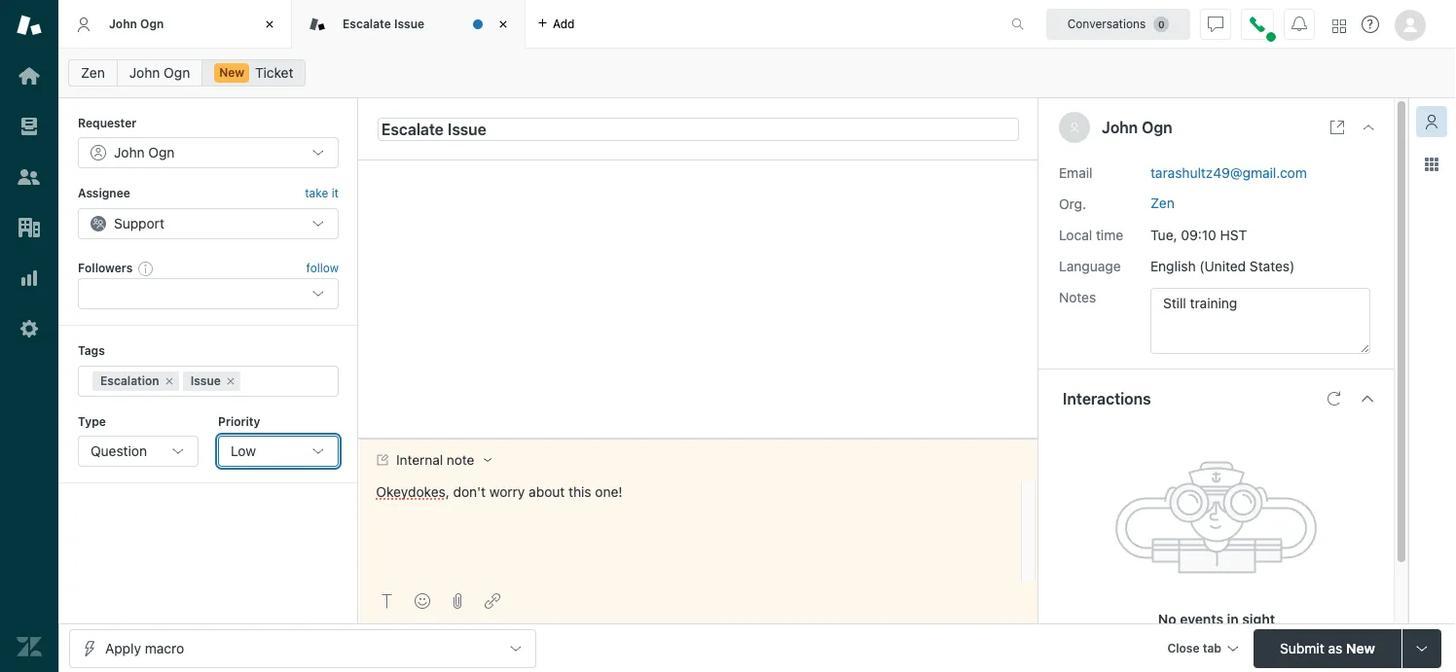 Task type: vqa. For each thing, say whether or not it's contained in the screenshot.
'Question' inside the Question option
no



Task type: locate. For each thing, give the bounding box(es) containing it.
tue, 09:10 hst
[[1150, 226, 1247, 243]]

user image
[[1069, 122, 1080, 133], [1071, 123, 1079, 133]]

john ogn
[[109, 16, 164, 31], [129, 64, 190, 81], [1102, 119, 1173, 136], [114, 144, 175, 161]]

close image right view more details image on the right of page
[[1361, 120, 1376, 135]]

1 horizontal spatial issue
[[394, 16, 425, 31]]

apps image
[[1424, 157, 1440, 172]]

apply
[[105, 640, 141, 657]]

follow
[[306, 261, 339, 275]]

john ogn inside john ogn tab
[[109, 16, 164, 31]]

take it button
[[305, 184, 339, 204]]

add link (cmd k) image
[[485, 594, 500, 609]]

notes
[[1059, 289, 1096, 305]]

zen up the "requester"
[[81, 64, 105, 81]]

support
[[114, 215, 164, 231]]

submit
[[1280, 640, 1324, 657]]

0 vertical spatial issue
[[394, 16, 425, 31]]

email
[[1059, 164, 1093, 181]]

issue left remove icon at the left
[[190, 373, 221, 388]]

zen link up the "requester"
[[68, 59, 118, 87]]

1 horizontal spatial zen link
[[1150, 194, 1175, 211]]

(united
[[1199, 257, 1246, 274]]

new right as
[[1346, 640, 1375, 657]]

zen link
[[68, 59, 118, 87], [1150, 194, 1175, 211]]

1 vertical spatial zen
[[1150, 194, 1175, 211]]

1 vertical spatial issue
[[190, 373, 221, 388]]

09:10
[[1181, 226, 1216, 243]]

zen link up the tue,
[[1150, 194, 1175, 211]]

local time
[[1059, 226, 1123, 243]]

english
[[1150, 257, 1196, 274]]

internal
[[396, 452, 443, 468]]

Subject field
[[378, 117, 1019, 141]]

followers element
[[78, 279, 339, 310]]

take
[[305, 186, 328, 201]]

new
[[219, 65, 244, 80], [1346, 640, 1375, 657]]

issue
[[394, 16, 425, 31], [190, 373, 221, 388]]

worry
[[489, 483, 525, 500]]

organizations image
[[17, 215, 42, 240]]

1 horizontal spatial new
[[1346, 640, 1375, 657]]

1 vertical spatial new
[[1346, 640, 1375, 657]]

info on adding followers image
[[138, 261, 154, 276]]

issue inside 'escalate issue' tab
[[394, 16, 425, 31]]

format text image
[[380, 594, 395, 609]]

sight
[[1242, 611, 1275, 627]]

followers
[[78, 261, 133, 275]]

1 horizontal spatial close image
[[493, 15, 513, 34]]

remove image
[[225, 375, 236, 387]]

2 horizontal spatial close image
[[1361, 120, 1376, 135]]

remove image
[[163, 375, 175, 387]]

0 horizontal spatial zen link
[[68, 59, 118, 87]]

escalation
[[100, 373, 159, 388]]

apply macro
[[105, 640, 184, 657]]

follow button
[[306, 260, 339, 277]]

close image inside 'escalate issue' tab
[[493, 15, 513, 34]]

assignee
[[78, 186, 130, 201]]

tab
[[1203, 641, 1222, 656]]

0 horizontal spatial zen
[[81, 64, 105, 81]]

ogn down john ogn tab
[[164, 64, 190, 81]]

add button
[[526, 0, 586, 48]]

escalate
[[343, 16, 391, 31]]

close image
[[260, 15, 279, 34], [493, 15, 513, 34], [1361, 120, 1376, 135]]

Still training text field
[[1150, 288, 1370, 354]]

it
[[332, 186, 339, 201]]

conversations button
[[1046, 8, 1190, 39]]

john inside secondary element
[[129, 64, 160, 81]]

button displays agent's chat status as invisible. image
[[1208, 16, 1223, 32]]

as
[[1328, 640, 1342, 657]]

0 vertical spatial zen
[[81, 64, 105, 81]]

zen up the tue,
[[1150, 194, 1175, 211]]

0 vertical spatial new
[[219, 65, 244, 80]]

tabs tab list
[[58, 0, 991, 49]]

0 horizontal spatial new
[[219, 65, 244, 80]]

assignee element
[[78, 208, 339, 239]]

view more details image
[[1330, 120, 1345, 135]]

in
[[1227, 611, 1239, 627]]

macro
[[145, 640, 184, 657]]

ogn up the support
[[148, 144, 175, 161]]

issue right escalate
[[394, 16, 425, 31]]

interactions
[[1063, 390, 1151, 407]]

john
[[109, 16, 137, 31], [129, 64, 160, 81], [1102, 119, 1138, 136], [114, 144, 145, 161]]

new left 'ticket'
[[219, 65, 244, 80]]

ogn
[[140, 16, 164, 31], [164, 64, 190, 81], [1142, 119, 1173, 136], [148, 144, 175, 161]]

0 horizontal spatial close image
[[260, 15, 279, 34]]

this
[[568, 483, 591, 500]]

ticket
[[255, 64, 293, 81]]

no
[[1158, 611, 1177, 627]]

ogn up the 'john ogn' link
[[140, 16, 164, 31]]

type
[[78, 414, 106, 429]]

minimize composer image
[[691, 431, 706, 446]]

reporting image
[[17, 266, 42, 291]]

question
[[91, 443, 147, 459]]

one!
[[595, 483, 623, 500]]

zen
[[81, 64, 105, 81], [1150, 194, 1175, 211]]

hst
[[1220, 226, 1247, 243]]

0 vertical spatial zen link
[[68, 59, 118, 87]]

close image up 'ticket'
[[260, 15, 279, 34]]

john ogn inside the 'john ogn' link
[[129, 64, 190, 81]]

close image left add popup button
[[493, 15, 513, 34]]

language
[[1059, 257, 1121, 274]]



Task type: describe. For each thing, give the bounding box(es) containing it.
insert emojis image
[[415, 594, 430, 609]]

events
[[1180, 611, 1224, 627]]

take it
[[305, 186, 339, 201]]

low button
[[218, 436, 339, 467]]

note
[[447, 452, 474, 468]]

time
[[1096, 226, 1123, 243]]

Internal note composer text field
[[368, 480, 1015, 521]]

about
[[529, 483, 565, 500]]

internal note
[[396, 452, 474, 468]]

requester
[[78, 116, 137, 130]]

1 horizontal spatial zen
[[1150, 194, 1175, 211]]

close tab
[[1167, 641, 1222, 656]]

ogn up tarashultz49@gmail.com
[[1142, 119, 1173, 136]]

zen inside secondary element
[[81, 64, 105, 81]]

0 horizontal spatial issue
[[190, 373, 221, 388]]

add attachment image
[[450, 594, 465, 609]]

ogn inside the 'john ogn' link
[[164, 64, 190, 81]]

okeydokes,
[[376, 483, 449, 500]]

conversations
[[1067, 16, 1146, 31]]

john inside tab
[[109, 16, 137, 31]]

okeydokes, don't worry about this one!
[[376, 483, 623, 500]]

john inside requester element
[[114, 144, 145, 161]]

states)
[[1250, 257, 1295, 274]]

english (united states)
[[1150, 257, 1295, 274]]

priority
[[218, 414, 260, 429]]

escalate issue
[[343, 16, 425, 31]]

views image
[[17, 114, 42, 139]]

add
[[553, 16, 575, 31]]

get help image
[[1362, 16, 1379, 33]]

low
[[231, 443, 256, 459]]

displays possible ticket submission types image
[[1414, 641, 1430, 657]]

question button
[[78, 436, 199, 467]]

tarashultz49@gmail.com
[[1150, 164, 1307, 181]]

escalate issue tab
[[292, 0, 526, 49]]

notifications image
[[1292, 16, 1307, 32]]

1 vertical spatial zen link
[[1150, 194, 1175, 211]]

requester element
[[78, 138, 339, 169]]

main element
[[0, 0, 58, 673]]

john ogn inside requester element
[[114, 144, 175, 161]]

close image inside john ogn tab
[[260, 15, 279, 34]]

tue,
[[1150, 226, 1177, 243]]

secondary element
[[58, 54, 1455, 92]]

zendesk support image
[[17, 13, 42, 38]]

admin image
[[17, 316, 42, 342]]

customers image
[[17, 164, 42, 190]]

ogn inside requester element
[[148, 144, 175, 161]]

don't
[[453, 483, 486, 500]]

org.
[[1059, 195, 1086, 212]]

no events in sight
[[1158, 611, 1275, 627]]

john ogn link
[[117, 59, 203, 87]]

john ogn tab
[[58, 0, 292, 49]]

get started image
[[17, 63, 42, 89]]

tags
[[78, 344, 105, 358]]

zendesk image
[[17, 635, 42, 660]]

new inside secondary element
[[219, 65, 244, 80]]

customer context image
[[1424, 114, 1440, 129]]

close tab button
[[1159, 629, 1246, 671]]

internal note button
[[359, 440, 508, 480]]

local
[[1059, 226, 1092, 243]]

submit as new
[[1280, 640, 1375, 657]]

zendesk products image
[[1333, 19, 1346, 33]]

ogn inside john ogn tab
[[140, 16, 164, 31]]

close
[[1167, 641, 1200, 656]]



